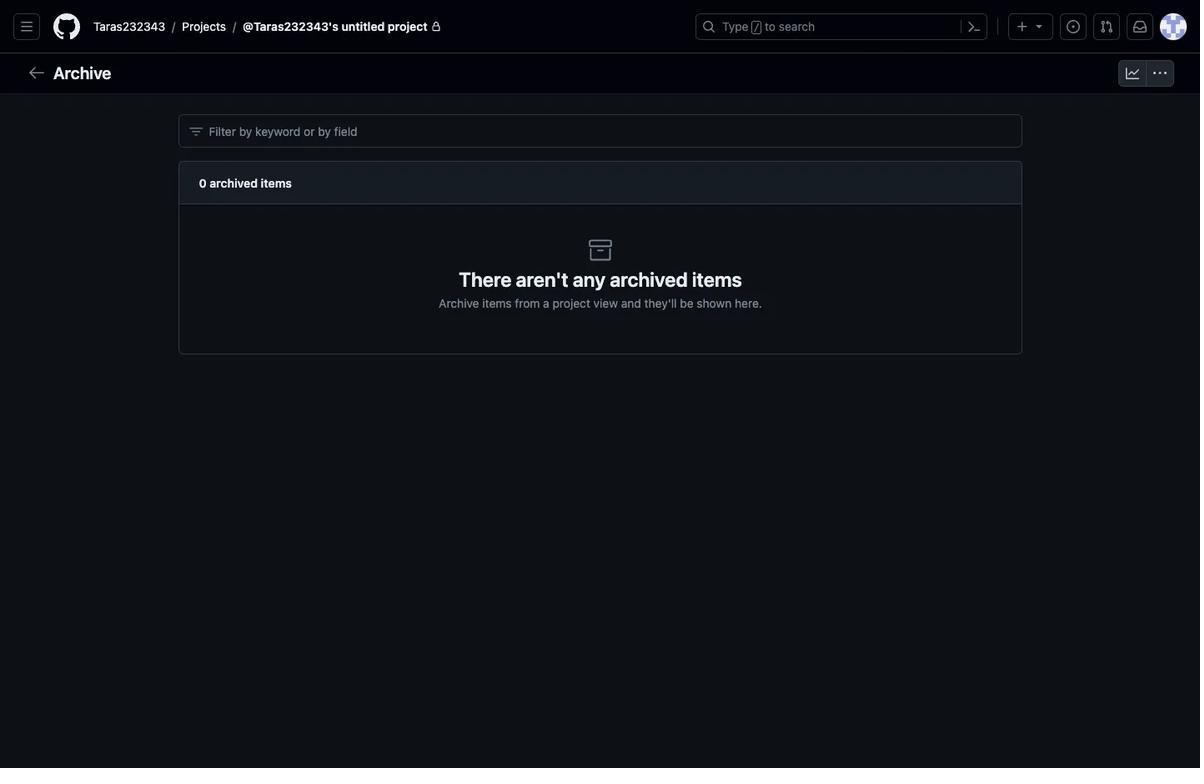 Task type: locate. For each thing, give the bounding box(es) containing it.
taras232343 / projects /
[[93, 19, 236, 34]]

archived
[[210, 176, 258, 190], [610, 268, 688, 291]]

taras232343
[[93, 19, 165, 33]]

1 horizontal spatial sc 9kayk9 0 image
[[1127, 67, 1140, 80]]

any
[[573, 268, 606, 291]]

project left lock image
[[388, 19, 428, 33]]

archived inside there aren't any archived items archive items from a project view and they'll be shown here.
[[610, 268, 688, 291]]

to
[[765, 19, 776, 33]]

1 vertical spatial items
[[692, 268, 742, 291]]

view
[[594, 296, 618, 310]]

projects link
[[175, 13, 233, 40]]

items
[[261, 176, 292, 190], [692, 268, 742, 291], [482, 296, 512, 310]]

be
[[680, 296, 694, 310]]

lock image
[[431, 22, 441, 32]]

1 vertical spatial archived
[[610, 268, 688, 291]]

1 vertical spatial project
[[552, 296, 590, 310]]

0 horizontal spatial items
[[261, 176, 292, 190]]

items right the 0
[[261, 176, 292, 190]]

1 horizontal spatial items
[[482, 296, 512, 310]]

sc 9kayk9 0 image
[[1127, 67, 1140, 80], [1154, 67, 1168, 80], [588, 238, 613, 263]]

2 horizontal spatial sc 9kayk9 0 image
[[1154, 67, 1168, 80]]

/
[[172, 20, 175, 34], [233, 20, 236, 34], [754, 22, 760, 33]]

project
[[388, 19, 428, 33], [552, 296, 590, 310]]

project right a
[[552, 296, 590, 310]]

triangle down image
[[1033, 19, 1047, 33]]

0 vertical spatial archived
[[210, 176, 258, 190]]

list containing taras232343
[[87, 13, 686, 40]]

there
[[459, 268, 512, 291]]

/ left the to
[[754, 22, 760, 33]]

1 vertical spatial archive
[[439, 296, 479, 310]]

0 vertical spatial archive
[[53, 63, 111, 83]]

@taras232343's untitled project
[[243, 19, 428, 33]]

aren't
[[516, 268, 568, 291]]

/ left "projects"
[[172, 20, 175, 34]]

type
[[723, 19, 749, 33]]

items up shown
[[692, 268, 742, 291]]

/ for taras232343
[[172, 20, 175, 34]]

archive right return to project view icon
[[53, 63, 111, 83]]

2 horizontal spatial /
[[754, 22, 760, 33]]

items down the there
[[482, 296, 512, 310]]

1 horizontal spatial project
[[552, 296, 590, 310]]

archive down the there
[[439, 296, 479, 310]]

type / to search
[[723, 19, 816, 33]]

0 horizontal spatial archive
[[53, 63, 111, 83]]

/ right "projects"
[[233, 20, 236, 34]]

list
[[87, 13, 686, 40]]

notifications image
[[1134, 20, 1148, 33]]

archive inside project navigation
[[53, 63, 111, 83]]

archived up they'll
[[610, 268, 688, 291]]

0 horizontal spatial project
[[388, 19, 428, 33]]

@taras232343's untitled project link
[[236, 13, 448, 40]]

0 vertical spatial project
[[388, 19, 428, 33]]

/ inside type / to search
[[754, 22, 760, 33]]

archived right the 0
[[210, 176, 258, 190]]

and
[[621, 296, 641, 310]]

projects
[[182, 19, 226, 33]]

0 horizontal spatial /
[[172, 20, 175, 34]]

1 horizontal spatial archive
[[439, 296, 479, 310]]

archive
[[53, 63, 111, 83], [439, 296, 479, 310]]

1 horizontal spatial archived
[[610, 268, 688, 291]]



Task type: describe. For each thing, give the bounding box(es) containing it.
Filter by keyword or by field field
[[209, 115, 1009, 147]]

0 horizontal spatial sc 9kayk9 0 image
[[588, 238, 613, 263]]

1 horizontal spatial /
[[233, 20, 236, 34]]

/ for type
[[754, 22, 760, 33]]

taras232343 link
[[87, 13, 172, 40]]

search
[[779, 19, 816, 33]]

untitled
[[342, 19, 385, 33]]

plus image
[[1017, 20, 1030, 33]]

they'll
[[644, 296, 677, 310]]

issue opened image
[[1067, 20, 1081, 33]]

there aren't any archived items archive items from a project view and they'll be shown here.
[[439, 268, 762, 310]]

here.
[[735, 296, 762, 310]]

command palette image
[[968, 20, 981, 33]]

sc 9kayk9 0 image
[[189, 125, 202, 138]]

@taras232343's
[[243, 19, 339, 33]]

from
[[515, 296, 540, 310]]

2 vertical spatial items
[[482, 296, 512, 310]]

homepage image
[[53, 13, 80, 40]]

2 horizontal spatial items
[[692, 268, 742, 291]]

shown
[[697, 296, 732, 310]]

0 archived items
[[199, 176, 292, 190]]

project inside there aren't any archived items archive items from a project view and they'll be shown here.
[[552, 296, 590, 310]]

0
[[199, 176, 207, 190]]

0 horizontal spatial archived
[[210, 176, 258, 190]]

a
[[543, 296, 549, 310]]

return to project view image
[[27, 63, 47, 83]]

project navigation
[[0, 53, 1201, 94]]

git pull request image
[[1101, 20, 1114, 33]]

0 vertical spatial items
[[261, 176, 292, 190]]

archive inside there aren't any archived items archive items from a project view and they'll be shown here.
[[439, 296, 479, 310]]



Task type: vqa. For each thing, say whether or not it's contained in the screenshot.
the items
yes



